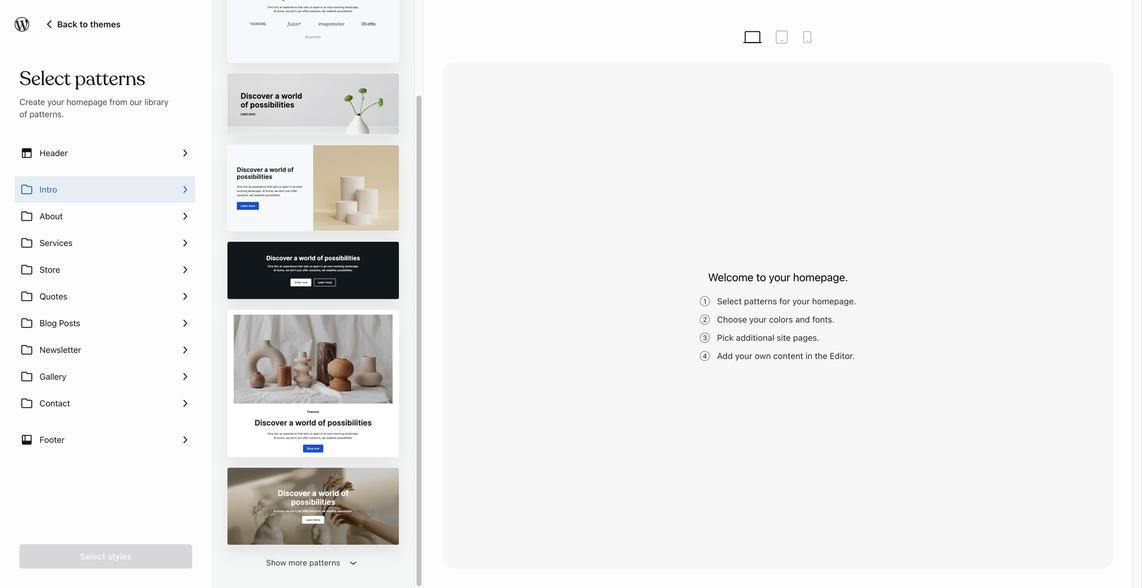 Task type: locate. For each thing, give the bounding box(es) containing it.
the
[[815, 351, 828, 361]]

editor.
[[830, 351, 855, 361]]

homepage. up fonts.
[[813, 297, 857, 307]]

gallery
[[40, 372, 66, 382]]

back to themes
[[57, 19, 121, 29]]

patterns
[[75, 67, 145, 91], [744, 297, 777, 307], [310, 559, 340, 568]]

patterns for select patterns for your homepage.
[[744, 297, 777, 307]]

select up choose
[[717, 297, 742, 307]]

header
[[40, 148, 68, 158]]

select left styles
[[80, 552, 105, 562]]

2 horizontal spatial patterns
[[744, 297, 777, 307]]

patterns up choose your colors and fonts.
[[744, 297, 777, 307]]

to for back
[[80, 19, 88, 29]]

0 vertical spatial to
[[80, 19, 88, 29]]

our
[[130, 97, 142, 107]]

your up additional
[[750, 315, 767, 325]]

homepage.
[[794, 271, 848, 284], [813, 297, 857, 307]]

2 vertical spatial patterns
[[310, 559, 340, 568]]

contact button
[[15, 391, 195, 417]]

select for select styles
[[80, 552, 105, 562]]

to right welcome
[[757, 271, 766, 284]]

2 vertical spatial select
[[80, 552, 105, 562]]

own
[[755, 351, 771, 361]]

1 horizontal spatial patterns
[[310, 559, 340, 568]]

patterns up from
[[75, 67, 145, 91]]

select inside select patterns create your homepage from our library of patterns.
[[19, 67, 71, 91]]

patterns inside select patterns create your homepage from our library of patterns.
[[75, 67, 145, 91]]

1 horizontal spatial to
[[757, 271, 766, 284]]

select inside button
[[80, 552, 105, 562]]

welcome to your homepage.
[[708, 271, 848, 284]]

select for select patterns create your homepage from our library of patterns.
[[19, 67, 71, 91]]

0 horizontal spatial patterns
[[75, 67, 145, 91]]

centered heading with cta image
[[228, 310, 273, 350]]

1 vertical spatial to
[[757, 271, 766, 284]]

1 vertical spatial patterns
[[744, 297, 777, 307]]

create
[[19, 97, 45, 107]]

0 vertical spatial patterns
[[75, 67, 145, 91]]

back to themes button
[[44, 16, 121, 31]]

0 horizontal spatial select
[[19, 67, 71, 91]]

blog posts button
[[15, 310, 195, 337]]

select up create
[[19, 67, 71, 91]]

homepage. up select patterns for your homepage.
[[794, 271, 848, 284]]

services button
[[15, 230, 195, 257]]

store button
[[15, 257, 195, 284]]

1 vertical spatial homepage.
[[813, 297, 857, 307]]

block patterns list box
[[227, 0, 400, 546]]

select for select patterns for your homepage.
[[717, 297, 742, 307]]

store
[[40, 265, 60, 275]]

of
[[19, 109, 27, 119]]

1 horizontal spatial select
[[80, 552, 105, 562]]

in
[[806, 351, 813, 361]]

two buttons centered cta image
[[228, 242, 273, 257]]

full-width media and text with background image
[[228, 145, 273, 168]]

0 vertical spatial homepage.
[[794, 271, 848, 284]]

show
[[266, 559, 286, 568]]

1 vertical spatial select
[[717, 297, 742, 307]]

list
[[15, 140, 195, 454]]

about
[[40, 211, 63, 221]]

select
[[19, 67, 71, 91], [717, 297, 742, 307], [80, 552, 105, 562]]

blog
[[40, 319, 57, 329]]

desktop image
[[742, 26, 764, 48]]

pages.
[[793, 333, 820, 343]]

list containing header
[[15, 140, 195, 454]]

to inside button
[[80, 19, 88, 29]]

quotes button
[[15, 284, 195, 310]]

posts
[[59, 319, 80, 329]]

to right back
[[80, 19, 88, 29]]

for
[[780, 297, 791, 307]]

patterns.
[[29, 109, 64, 119]]

services
[[40, 238, 72, 248]]

your
[[47, 97, 64, 107], [769, 271, 791, 284], [793, 297, 810, 307], [750, 315, 767, 325], [735, 351, 753, 361]]

your up "patterns."
[[47, 97, 64, 107]]

to
[[80, 19, 88, 29], [757, 271, 766, 284]]

add
[[717, 351, 733, 361]]

patterns right the 'more'
[[310, 559, 340, 568]]

your up for
[[769, 271, 791, 284]]

2 horizontal spatial select
[[717, 297, 742, 307]]

select styles
[[80, 552, 132, 562]]

show more patterns button
[[263, 552, 364, 574]]

0 horizontal spatial to
[[80, 19, 88, 29]]

0 vertical spatial select
[[19, 67, 71, 91]]



Task type: describe. For each thing, give the bounding box(es) containing it.
content
[[774, 351, 804, 361]]

quotes
[[40, 292, 67, 302]]

choose your colors and fonts.
[[717, 315, 835, 325]]

footer button
[[15, 427, 195, 454]]

intro list item
[[15, 176, 195, 203]]

themes
[[90, 19, 121, 29]]

newsletter button
[[15, 337, 195, 364]]

your right for
[[793, 297, 810, 307]]

and
[[796, 315, 810, 325]]

select patterns create your homepage from our library of patterns.
[[19, 67, 169, 119]]

pick additional site pages.
[[717, 333, 820, 343]]

show more patterns
[[266, 559, 340, 568]]

gallery button
[[15, 364, 195, 391]]

intro
[[40, 185, 57, 195]]

intro button
[[15, 176, 195, 203]]

footer
[[40, 435, 65, 445]]

about button
[[15, 203, 195, 230]]

choose
[[717, 315, 747, 325]]

tablet image
[[775, 30, 789, 44]]

site
[[777, 333, 791, 343]]

pick
[[717, 333, 734, 343]]

newsletter
[[40, 345, 81, 355]]

colors
[[769, 315, 793, 325]]

styles
[[108, 552, 132, 562]]

contact
[[40, 399, 70, 409]]

back
[[57, 19, 77, 29]]

homepage
[[66, 97, 107, 107]]

your inside select patterns create your homepage from our library of patterns.
[[47, 97, 64, 107]]

blog posts
[[40, 319, 80, 329]]

your right add
[[735, 351, 753, 361]]

to for welcome
[[757, 271, 766, 284]]

header button
[[15, 140, 195, 167]]

patterns inside button
[[310, 559, 340, 568]]

welcome
[[708, 271, 754, 284]]

cover image with centered text and a button image
[[228, 469, 273, 489]]

wide cover block with left-aligned text image
[[228, 74, 273, 90]]

more
[[289, 559, 307, 568]]

from
[[109, 97, 127, 107]]

select patterns for your homepage.
[[717, 297, 857, 307]]

patterns for select patterns create your homepage from our library of patterns.
[[75, 67, 145, 91]]

fonts.
[[813, 315, 835, 325]]

additional
[[736, 333, 775, 343]]

library
[[145, 97, 169, 107]]

phone image
[[800, 30, 815, 44]]

add your own content in the editor.
[[717, 351, 855, 361]]

select styles button
[[19, 545, 192, 569]]



Task type: vqa. For each thing, say whether or not it's contained in the screenshot.
1st the 'img' from the bottom
no



